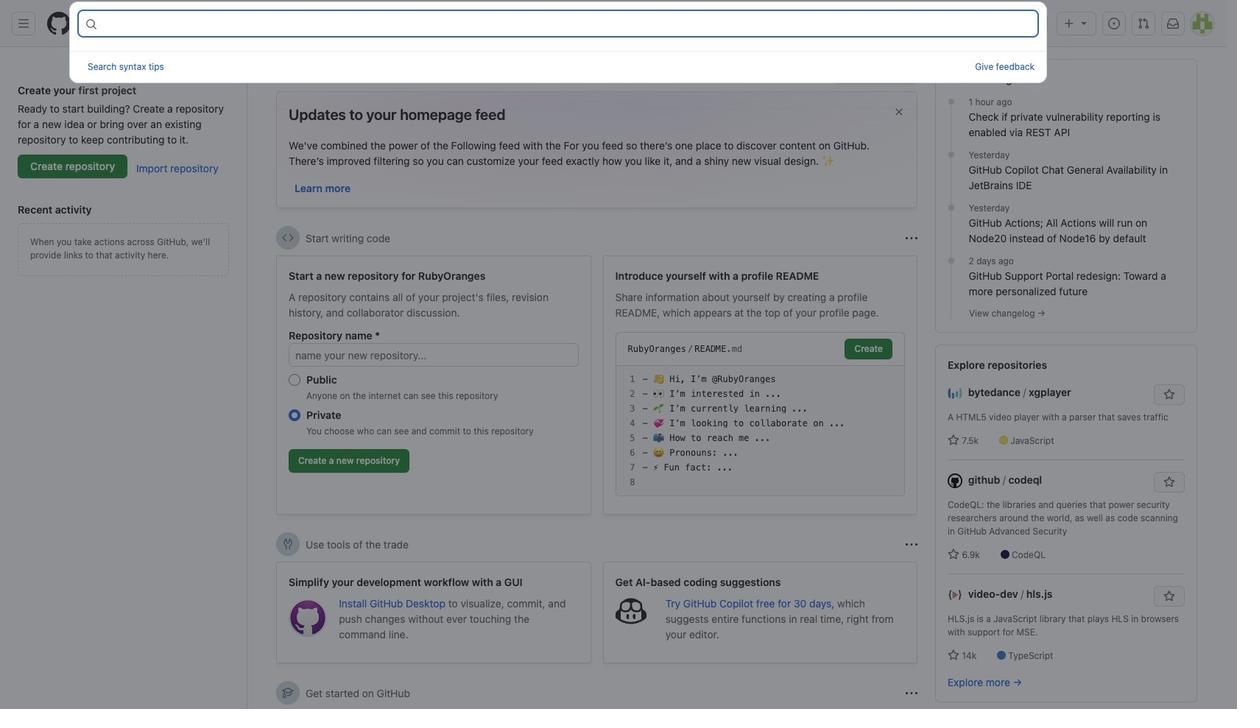 Task type: locate. For each thing, give the bounding box(es) containing it.
1 vertical spatial star image
[[948, 549, 960, 560]]

why am i seeing this? image
[[906, 539, 918, 551], [906, 688, 918, 699]]

dialog
[[69, 1, 1047, 83]]

github desktop image
[[289, 599, 327, 637]]

star image for @github profile icon
[[948, 549, 960, 560]]

star image
[[948, 650, 960, 661]]

1 vertical spatial dot fill image
[[945, 202, 957, 214]]

2 why am i seeing this? image from the top
[[906, 688, 918, 699]]

1 star this repository image from the top
[[1164, 477, 1175, 488]]

dot fill image
[[945, 96, 957, 108], [945, 255, 957, 267]]

code image
[[282, 232, 294, 244]]

star this repository image
[[1164, 477, 1175, 488], [1164, 591, 1175, 602]]

2 star image from the top
[[948, 549, 960, 560]]

plus image
[[1063, 18, 1075, 29]]

1 vertical spatial dot fill image
[[945, 255, 957, 267]]

simplify your development workflow with a gui element
[[276, 562, 591, 664]]

0 vertical spatial dot fill image
[[945, 96, 957, 108]]

mortar board image
[[282, 687, 294, 699]]

star image up @github profile icon
[[948, 435, 960, 446]]

issue opened image
[[1108, 18, 1120, 29]]

star image
[[948, 435, 960, 446], [948, 549, 960, 560]]

1 vertical spatial star this repository image
[[1164, 591, 1175, 602]]

0 vertical spatial why am i seeing this? image
[[906, 539, 918, 551]]

None text field
[[103, 12, 1037, 35]]

introduce yourself with a profile readme element
[[603, 256, 918, 515]]

suggestions list box
[[70, 39, 1047, 51]]

None radio
[[289, 374, 300, 386], [289, 409, 300, 421], [289, 374, 300, 386], [289, 409, 300, 421]]

1 vertical spatial why am i seeing this? image
[[906, 688, 918, 699]]

git pull request image
[[1138, 18, 1150, 29]]

0 vertical spatial dot fill image
[[945, 149, 957, 161]]

0 vertical spatial star this repository image
[[1164, 477, 1175, 488]]

1 star image from the top
[[948, 435, 960, 446]]

get ai-based coding suggestions element
[[603, 562, 918, 664]]

explore element
[[935, 59, 1198, 709]]

star image up @video-dev profile image
[[948, 549, 960, 560]]

x image
[[893, 106, 905, 118]]

1 why am i seeing this? image from the top
[[906, 539, 918, 551]]

2 star this repository image from the top
[[1164, 591, 1175, 602]]

none submit inside introduce yourself with a profile readme element
[[845, 339, 893, 359]]

dot fill image
[[945, 149, 957, 161], [945, 202, 957, 214]]

None submit
[[845, 339, 893, 359]]

why am i seeing this? image
[[906, 232, 918, 244]]

0 vertical spatial star image
[[948, 435, 960, 446]]

@github profile image
[[948, 474, 963, 489]]

triangle down image
[[1078, 17, 1090, 29]]



Task type: describe. For each thing, give the bounding box(es) containing it.
command palette image
[[1021, 18, 1033, 29]]

start a new repository element
[[276, 256, 591, 515]]

explore repositories navigation
[[935, 345, 1198, 703]]

@bytedance profile image
[[948, 386, 963, 401]]

homepage image
[[47, 12, 71, 35]]

star this repository image
[[1164, 389, 1175, 401]]

1 dot fill image from the top
[[945, 96, 957, 108]]

name your new repository... text field
[[289, 343, 579, 367]]

2 dot fill image from the top
[[945, 255, 957, 267]]

why am i seeing this? image for "mortar board" image
[[906, 688, 918, 699]]

2 dot fill image from the top
[[945, 202, 957, 214]]

star this repository image for @github profile icon
[[1164, 477, 1175, 488]]

tools image
[[282, 538, 294, 550]]

star this repository image for @video-dev profile image
[[1164, 591, 1175, 602]]

notifications image
[[1167, 18, 1179, 29]]

why am i seeing this? image for tools 'icon'
[[906, 539, 918, 551]]

star image for @bytedance profile icon
[[948, 435, 960, 446]]

@video-dev profile image
[[948, 588, 963, 603]]

1 dot fill image from the top
[[945, 149, 957, 161]]



Task type: vqa. For each thing, say whether or not it's contained in the screenshot.
Why am I seeing this? icon to the bottom
yes



